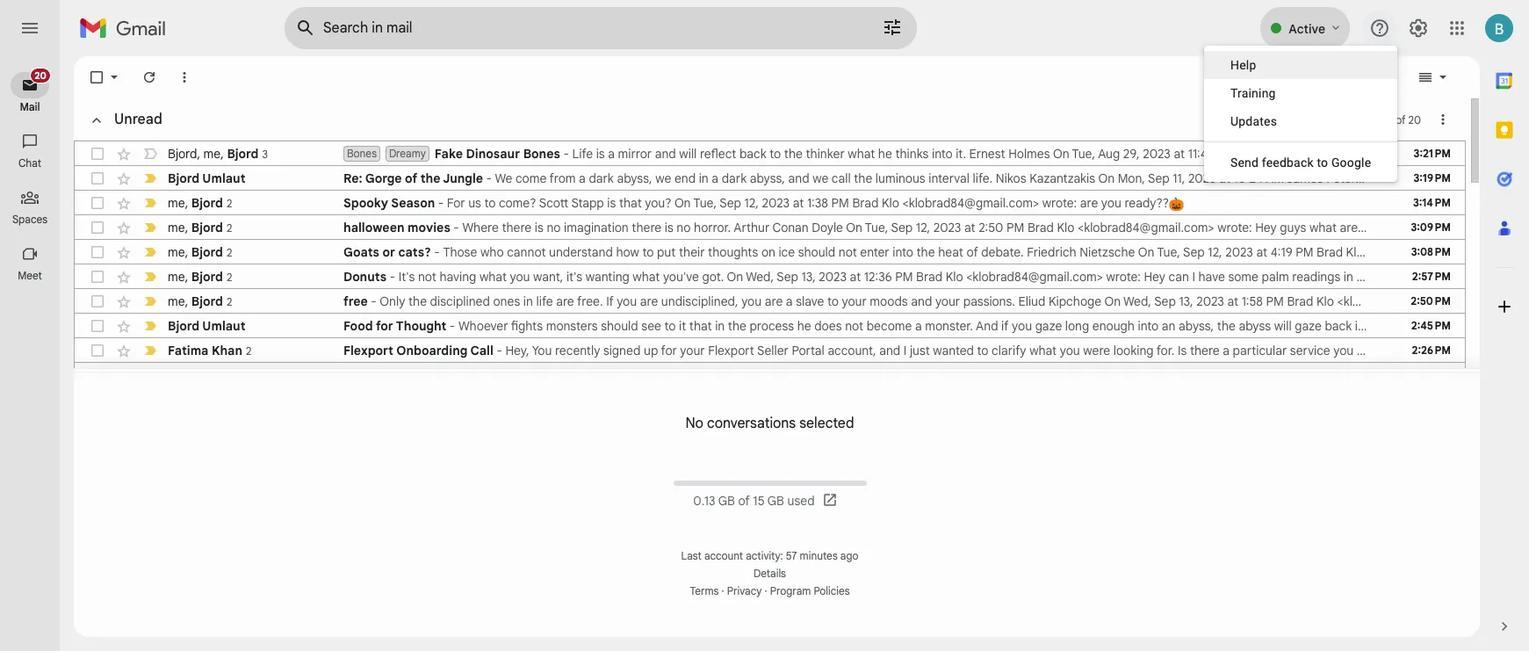 Task type: locate. For each thing, give the bounding box(es) containing it.
2 halloween from the left
[[1435, 220, 1491, 235]]

refresh image
[[141, 69, 158, 86]]

unread tab panel
[[74, 98, 1530, 634]]

12, up goats or cats? - those who cannot understand how to put their thoughts on ice should not enter into the heat of debate. friedrich nietzsche on tue, sep 12, 2023 at 4:19 pm brad klo <klobrad84@gmail.com> wrot
[[916, 220, 931, 235]]

life.
[[973, 170, 993, 186]]

7 ͏ from the left
[[896, 367, 899, 383]]

1 vertical spatial bjord umlaut
[[168, 318, 246, 334]]

plumber,
[[717, 367, 766, 383]]

halloween down the spooky
[[344, 220, 405, 235]]

particular
[[1233, 343, 1287, 358]]

movies
[[408, 220, 451, 235], [1494, 220, 1530, 235]]

mail heading
[[0, 100, 60, 114]]

1 ͏ from the left
[[877, 367, 880, 383]]

there right is
[[1190, 343, 1220, 358]]

cats?
[[398, 244, 431, 260]]

3:21 pm
[[1414, 147, 1452, 160]]

gaze
[[1036, 318, 1063, 334], [1295, 318, 1322, 334]]

1 horizontal spatial no
[[677, 220, 691, 235]]

your up food for thought - whoever fights monsters should see to it that in the process he does not become a monster. and if you gaze long enough into an abyss, the abyss will gaze back into you.
[[842, 293, 867, 309]]

1 next from the left
[[499, 367, 525, 383]]

row down seller
[[75, 363, 1466, 387]]

tab list
[[1481, 56, 1530, 588]]

am
[[1219, 146, 1237, 162], [1266, 170, 1285, 186]]

33 ͏ from the left
[[978, 367, 981, 383]]

follow link to manage storage image
[[822, 492, 840, 510]]

hey left can
[[1144, 269, 1166, 285]]

row containing yelp
[[75, 363, 1466, 387]]

2 flexport from the left
[[708, 343, 755, 358]]

clarify
[[992, 343, 1027, 358]]

2 inside the 'fatima khan 2'
[[246, 344, 252, 357]]

1 horizontal spatial gb
[[768, 493, 785, 509]]

1 vertical spatial back
[[1325, 318, 1352, 334]]

0 vertical spatial not
[[839, 244, 857, 260]]

5 row from the top
[[75, 240, 1530, 264]]

44 ͏ from the left
[[1012, 367, 1016, 383]]

those
[[443, 244, 477, 260]]

31 ͏ from the left
[[972, 367, 975, 383]]

wrote: up <james.peterson1902@gma
[[1431, 146, 1465, 162]]

abyss, down mirror
[[617, 170, 653, 186]]

does
[[815, 318, 842, 334]]

0 horizontal spatial flexport
[[344, 343, 394, 358]]

scott
[[539, 195, 569, 211]]

20 left inbox section options 'icon'
[[1409, 113, 1422, 126]]

0 vertical spatial will
[[679, 146, 697, 162]]

1 horizontal spatial flexport
[[708, 343, 755, 358]]

61 ͏ from the left
[[1066, 367, 1069, 383]]

1 horizontal spatial will
[[1275, 318, 1292, 334]]

0 horizontal spatial movies
[[408, 220, 451, 235]]

he left does
[[798, 318, 812, 334]]

0 vertical spatial bjord umlaut
[[168, 170, 246, 186]]

1 vertical spatial he
[[798, 318, 812, 334]]

0 horizontal spatial back
[[740, 146, 767, 162]]

1 vertical spatial 12,
[[916, 220, 931, 235]]

2 umlaut from the top
[[202, 318, 246, 334]]

1 vertical spatial wed,
[[1124, 293, 1152, 309]]

None checkbox
[[89, 145, 106, 163], [89, 170, 106, 187], [89, 194, 106, 212], [89, 366, 106, 384], [89, 145, 106, 163], [89, 170, 106, 187], [89, 194, 106, 212], [89, 366, 106, 384]]

at left 2:50
[[965, 220, 976, 235]]

1 me , bjord 2 from the top
[[168, 195, 232, 210]]

26 ͏ from the left
[[956, 367, 959, 383]]

2023 up the slave
[[819, 269, 847, 285]]

0 horizontal spatial ·
[[722, 584, 725, 597]]

hey,
[[506, 343, 529, 358]]

if
[[606, 293, 614, 309]]

0 horizontal spatial bones
[[347, 147, 377, 160]]

1:58
[[1242, 293, 1263, 309]]

1 horizontal spatial next
[[645, 367, 669, 383]]

klo
[[1270, 146, 1288, 162], [882, 195, 900, 211], [1057, 220, 1075, 235], [1347, 244, 1364, 260], [946, 269, 964, 285], [1317, 293, 1335, 309]]

- down disciplined at top left
[[450, 318, 455, 334]]

- right free
[[371, 293, 377, 309]]

2 gaze from the left
[[1295, 318, 1322, 334]]

1 horizontal spatial 20
[[1409, 113, 1422, 126]]

me , bjord 2 for goats
[[168, 244, 232, 260]]

what down the who
[[480, 269, 507, 285]]

1 horizontal spatial should
[[798, 244, 836, 260]]

1 horizontal spatial were
[[1481, 343, 1508, 358]]

1 horizontal spatial movies
[[1494, 220, 1530, 235]]

thanks
[[1468, 146, 1508, 162]]

brad
[[1241, 146, 1267, 162], [853, 195, 879, 211], [1028, 220, 1054, 235], [1317, 244, 1343, 260], [917, 269, 943, 285], [1288, 293, 1314, 309]]

<klobrad84@gmail.com> down the life.
[[903, 195, 1040, 211]]

umlaut up khan on the bottom of page
[[202, 318, 246, 334]]

of right heat
[[967, 244, 978, 260]]

you?
[[645, 195, 672, 211]]

bjord
[[168, 145, 197, 161], [227, 145, 259, 161], [168, 170, 200, 186], [191, 195, 223, 210], [191, 219, 223, 235], [191, 244, 223, 260], [191, 268, 223, 284], [191, 293, 223, 309], [168, 318, 200, 334]]

9 row from the top
[[75, 338, 1530, 363]]

flexport up brad, what's your home's next project? - find your next painter, plumber, and more with yelp. ͏ ͏ ͏ ͏ ͏ ͏ ͏ ͏ ͏ ͏ ͏ ͏ ͏ ͏ ͏ ͏ ͏ ͏ ͏ ͏ ͏ ͏ ͏ ͏ ͏ ͏ ͏ ͏ ͏ ͏ ͏ ͏ ͏ ͏ ͏ ͏ ͏ ͏ ͏ ͏ ͏ ͏ ͏ ͏ ͏ ͏ ͏ ͏ ͏ ͏ ͏ ͏ ͏ ͏ ͏ ͏ ͏ ͏ ͏ ͏ ͏ ͏ ͏ ͏ ͏ ͏ ͏ ͏ ͏ ͏ ͏ ͏ ͏ ͏
[[708, 343, 755, 358]]

1 horizontal spatial gaze
[[1295, 318, 1322, 334]]

the up season
[[421, 170, 441, 186]]

47 ͏ from the left
[[1022, 367, 1025, 383]]

tue, left aug
[[1072, 146, 1096, 162]]

wanted
[[933, 343, 974, 358]]

selected
[[800, 415, 855, 433]]

at left "4:19"
[[1257, 244, 1268, 260]]

1 vertical spatial umlaut
[[202, 318, 246, 334]]

row down conan
[[75, 240, 1530, 264]]

pm up free - only the disciplined ones in life are free. if you are undisciplined, you are a slave to your moods and your passions. eliud kipchoge on wed, sep 13, 2023 at 1:58 pm brad klo <klobrad84@gmail.com
[[896, 269, 913, 285]]

39 ͏ from the left
[[997, 367, 1000, 383]]

project?
[[528, 367, 578, 383]]

a
[[608, 146, 615, 162], [579, 170, 586, 186], [712, 170, 719, 186], [786, 293, 793, 309], [915, 318, 922, 334], [1223, 343, 1230, 358]]

None checkbox
[[88, 69, 105, 86], [89, 219, 106, 236], [89, 243, 106, 261], [89, 268, 106, 286], [89, 293, 106, 310], [89, 317, 106, 335], [89, 342, 106, 359], [88, 69, 105, 86], [89, 219, 106, 236], [89, 243, 106, 261], [89, 268, 106, 286], [89, 293, 106, 310], [89, 317, 106, 335], [89, 342, 106, 359]]

20 inside unread tab panel
[[1409, 113, 1422, 126]]

2023 up some
[[1226, 244, 1254, 260]]

an
[[1162, 318, 1176, 334]]

flexport onboarding call - hey, you recently signed up for your flexport seller portal account, and i just wanted to clarify what you were looking for. is there a particular service you need support with, or were you
[[344, 343, 1530, 358]]

0 horizontal spatial will
[[679, 146, 697, 162]]

1 horizontal spatial we
[[813, 170, 829, 186]]

klo up exchange
[[1347, 244, 1364, 260]]

74 ͏ from the left
[[1107, 367, 1110, 383]]

me , bjord 2 for halloween
[[168, 219, 232, 235]]

menu
[[1205, 46, 1398, 182]]

you down cannot at the top left of the page
[[510, 269, 530, 285]]

0 horizontal spatial dark
[[589, 170, 614, 186]]

2 me , bjord 2 from the top
[[168, 219, 232, 235]]

2 dark from the left
[[722, 170, 747, 186]]

0 horizontal spatial halloween
[[344, 220, 405, 235]]

13, up the slave
[[802, 269, 816, 285]]

53 ͏ from the left
[[1041, 367, 1044, 383]]

46 ͏ from the left
[[1019, 367, 1022, 383]]

9 ͏ from the left
[[902, 367, 905, 383]]

row
[[75, 141, 1530, 166], [75, 166, 1530, 191], [75, 191, 1466, 215], [75, 215, 1530, 240], [75, 240, 1530, 264], [75, 264, 1466, 289], [75, 289, 1468, 314], [75, 314, 1466, 338], [75, 338, 1530, 363], [75, 363, 1466, 387]]

0 vertical spatial 20
[[34, 69, 47, 82]]

0 horizontal spatial we
[[656, 170, 672, 186]]

tue, up enter
[[865, 220, 889, 235]]

details link
[[754, 567, 786, 580]]

1 horizontal spatial wed,
[[1124, 293, 1152, 309]]

navigation containing mail
[[0, 56, 62, 651]]

1 horizontal spatial abyss,
[[750, 170, 785, 186]]

0 vertical spatial or
[[383, 244, 395, 260]]

wed, down on
[[746, 269, 774, 285]]

64 ͏ from the left
[[1075, 367, 1079, 383]]

brad down readings
[[1288, 293, 1314, 309]]

your up monster.
[[936, 293, 961, 309]]

slave
[[796, 293, 824, 309]]

chat heading
[[0, 156, 60, 170]]

7 row from the top
[[75, 289, 1468, 314]]

that left you?
[[619, 195, 642, 211]]

13 ͏ from the left
[[915, 367, 918, 383]]

54 ͏ from the left
[[1044, 367, 1047, 383]]

1 row from the top
[[75, 141, 1530, 166]]

on right nietzsche
[[1138, 244, 1155, 260]]

should
[[798, 244, 836, 260], [601, 318, 638, 334]]

re:
[[344, 170, 362, 186]]

0.13
[[694, 493, 716, 509]]

brad up readings
[[1317, 244, 1343, 260]]

have
[[1199, 269, 1226, 285]]

1 horizontal spatial i
[[1193, 269, 1196, 285]]

up
[[644, 343, 658, 358]]

goats or cats? - those who cannot understand how to put their thoughts on ice should not enter into the heat of debate. friedrich nietzsche on tue, sep 12, 2023 at 4:19 pm brad klo <klobrad84@gmail.com> wrot
[[344, 244, 1530, 260]]

1 vertical spatial will
[[1275, 318, 1292, 334]]

2 gb from the left
[[768, 493, 785, 509]]

to right the slave
[[828, 293, 839, 309]]

in left 'life'
[[524, 293, 533, 309]]

0 vertical spatial wed,
[[746, 269, 774, 285]]

0 horizontal spatial should
[[601, 318, 638, 334]]

1 vertical spatial that
[[690, 318, 712, 334]]

0 horizontal spatial or
[[383, 244, 395, 260]]

· right terms
[[722, 584, 725, 597]]

1 vertical spatial i
[[904, 343, 907, 358]]

of left inbox section options 'icon'
[[1396, 113, 1406, 126]]

send
[[1231, 156, 1259, 170]]

pm
[[832, 195, 850, 211], [1007, 220, 1025, 235], [1296, 244, 1314, 260], [896, 269, 913, 285], [1267, 293, 1284, 309]]

2 horizontal spatial abyss,
[[1179, 318, 1214, 334]]

32 ͏ from the left
[[975, 367, 978, 383]]

terms link
[[690, 584, 719, 597]]

gb right 0.13
[[719, 493, 735, 509]]

navigation
[[0, 56, 62, 651]]

dark up stapp
[[589, 170, 614, 186]]

, for goats or cats?
[[185, 244, 188, 260]]

0 vertical spatial hey
[[1256, 220, 1277, 235]]

0 horizontal spatial gb
[[719, 493, 735, 509]]

, for spooky season
[[185, 195, 188, 210]]

moods
[[870, 293, 908, 309]]

re: gorge of the jungle - we come from a dark abyss, we end in a dark abyss, and we call the luminous interval life. nikos kazantzakis on mon, sep 11, 2023 at 10:24 am james peterson <james.peterson1902@gma
[[344, 170, 1530, 186]]

1 horizontal spatial there
[[632, 220, 662, 235]]

onboarding
[[396, 343, 468, 358]]

you
[[1102, 195, 1122, 211], [510, 269, 530, 285], [617, 293, 637, 309], [742, 293, 762, 309], [1012, 318, 1032, 334], [1060, 343, 1080, 358], [1334, 343, 1354, 358], [1511, 343, 1530, 358]]

2:50
[[979, 220, 1004, 235]]

0 horizontal spatial 12,
[[745, 195, 759, 211]]

guys
[[1280, 220, 1307, 235]]

- left we
[[486, 170, 492, 186]]

klo right send
[[1270, 146, 1288, 162]]

google
[[1332, 156, 1372, 170]]

8 row from the top
[[75, 314, 1466, 338]]

row down on
[[75, 264, 1466, 289]]

1 vertical spatial 20
[[1409, 113, 1422, 126]]

me for goats or cats? - those who cannot understand how to put their thoughts on ice should not enter into the heat of debate. friedrich nietzsche on tue, sep 12, 2023 at 4:19 pm brad klo <klobrad84@gmail.com> wrot
[[168, 244, 185, 260]]

to inside menu item
[[1317, 156, 1329, 170]]

1 horizontal spatial he
[[879, 146, 893, 162]]

or
[[383, 244, 395, 260], [1466, 343, 1477, 358]]

menu containing help
[[1205, 46, 1398, 182]]

͏
[[877, 367, 880, 383], [880, 367, 883, 383], [883, 367, 886, 383], [886, 367, 890, 383], [890, 367, 893, 383], [893, 367, 896, 383], [896, 367, 899, 383], [899, 367, 902, 383], [902, 367, 905, 383], [905, 367, 909, 383], [909, 367, 912, 383], [912, 367, 915, 383], [915, 367, 918, 383], [918, 367, 921, 383], [921, 367, 924, 383], [924, 367, 927, 383], [927, 367, 931, 383], [931, 367, 934, 383], [934, 367, 937, 383], [937, 367, 940, 383], [940, 367, 943, 383], [943, 367, 946, 383], [946, 367, 949, 383], [949, 367, 953, 383], [953, 367, 956, 383], [956, 367, 959, 383], [959, 367, 962, 383], [962, 367, 965, 383], [965, 367, 968, 383], [968, 367, 972, 383], [972, 367, 975, 383], [975, 367, 978, 383], [978, 367, 981, 383], [981, 367, 984, 383], [984, 367, 987, 383], [987, 367, 990, 383], [990, 367, 994, 383], [994, 367, 997, 383], [997, 367, 1000, 383], [1000, 367, 1003, 383], [1003, 367, 1006, 383], [1006, 367, 1009, 383], [1009, 367, 1012, 383], [1012, 367, 1016, 383], [1016, 367, 1019, 383], [1019, 367, 1022, 383], [1022, 367, 1025, 383], [1025, 367, 1028, 383], [1028, 367, 1031, 383], [1031, 367, 1035, 383], [1034, 367, 1038, 383], [1038, 367, 1041, 383], [1041, 367, 1044, 383], [1044, 367, 1047, 383], [1047, 367, 1050, 383], [1050, 367, 1053, 383], [1053, 367, 1057, 383], [1057, 367, 1060, 383], [1060, 367, 1063, 383], [1063, 367, 1066, 383], [1066, 367, 1069, 383], [1069, 367, 1072, 383], [1072, 367, 1075, 383], [1075, 367, 1079, 383], [1079, 367, 1082, 383], [1082, 367, 1085, 383], [1085, 367, 1088, 383], [1088, 367, 1091, 383], [1091, 367, 1094, 383], [1094, 367, 1097, 383], [1097, 367, 1101, 383], [1101, 367, 1104, 383], [1104, 367, 1107, 383], [1107, 367, 1110, 383]]

bjord umlaut up the 'fatima khan 2'
[[168, 318, 246, 334]]

portal
[[792, 343, 825, 358]]

0 horizontal spatial hey
[[1144, 269, 1166, 285]]

45 ͏ from the left
[[1016, 367, 1019, 383]]

you down long
[[1060, 343, 1080, 358]]

41 ͏ from the left
[[1003, 367, 1006, 383]]

friedrich
[[1027, 244, 1077, 260]]

yelp.
[[851, 367, 877, 383]]

we left call
[[813, 170, 829, 186]]

wrot
[[1507, 244, 1530, 260]]

are
[[1081, 195, 1099, 211], [1340, 220, 1358, 235], [556, 293, 574, 309], [640, 293, 658, 309], [765, 293, 783, 309]]

2 bjord umlaut from the top
[[168, 318, 246, 334]]

terms
[[690, 584, 719, 597]]

tue, up can
[[1157, 244, 1181, 260]]

were down enough
[[1084, 343, 1111, 358]]

you've
[[663, 269, 699, 285]]

1 · from the left
[[722, 584, 725, 597]]

you.
[[1379, 318, 1403, 334]]

halloween
[[344, 220, 405, 235], [1435, 220, 1491, 235]]

inbox section options image
[[1435, 111, 1452, 128]]

free
[[344, 293, 368, 309]]

25 ͏ from the left
[[953, 367, 956, 383]]

0 vertical spatial umlaut
[[202, 170, 246, 186]]

55 ͏ from the left
[[1047, 367, 1050, 383]]

main menu image
[[19, 18, 40, 39]]

a up just
[[915, 318, 922, 334]]

2 vertical spatial 12,
[[1208, 244, 1223, 260]]

back up service
[[1325, 318, 1352, 334]]

52 ͏ from the left
[[1038, 367, 1041, 383]]

0 horizontal spatial gaze
[[1036, 318, 1063, 334]]

2 were from the left
[[1481, 343, 1508, 358]]

1 vertical spatial should
[[601, 318, 638, 334]]

1 horizontal spatial 13,
[[1180, 293, 1194, 309]]

to left thinker
[[770, 146, 781, 162]]

0 horizontal spatial 20
[[34, 69, 47, 82]]

13, down can
[[1180, 293, 1194, 309]]

28 ͏ from the left
[[962, 367, 965, 383]]

0 horizontal spatial wed,
[[746, 269, 774, 285]]

3 row from the top
[[75, 191, 1466, 215]]

1 horizontal spatial halloween
[[1435, 220, 1491, 235]]

0 horizontal spatial i
[[904, 343, 907, 358]]

1 vertical spatial am
[[1266, 170, 1285, 186]]

training menu item
[[1205, 79, 1398, 107]]

for
[[1511, 146, 1527, 162], [1414, 269, 1430, 285], [376, 318, 393, 334], [661, 343, 677, 358]]

yelp
[[168, 367, 193, 383]]

1 horizontal spatial back
[[1325, 318, 1352, 334]]

gaze up service
[[1295, 318, 1322, 334]]

home's
[[452, 367, 495, 383]]

movies up "wrot" on the right of page
[[1494, 220, 1530, 235]]

4 row from the top
[[75, 215, 1530, 240]]

1 horizontal spatial hey
[[1256, 220, 1277, 235]]

me , bjord 2 for donuts
[[168, 268, 232, 284]]

30 ͏ from the left
[[968, 367, 972, 383]]

0 vertical spatial 13,
[[802, 269, 816, 285]]

thinks
[[896, 146, 929, 162]]

gb right 15
[[768, 493, 785, 509]]

interval
[[929, 170, 970, 186]]

unread button
[[79, 102, 169, 138]]

2
[[227, 196, 232, 210], [227, 221, 232, 234], [227, 246, 232, 259], [227, 270, 232, 283], [227, 295, 232, 308], [246, 344, 252, 357]]

, for donuts
[[185, 268, 188, 284]]

not right it's
[[418, 269, 437, 285]]

0 horizontal spatial no
[[547, 220, 561, 235]]

and right mirror
[[655, 146, 676, 162]]

11:40
[[1189, 146, 1216, 162]]

19 ͏ from the left
[[934, 367, 937, 383]]

you up process
[[742, 293, 762, 309]]

your down signed
[[617, 367, 642, 383]]

with
[[825, 367, 848, 383]]

looking
[[1114, 343, 1154, 358]]

painter,
[[673, 367, 714, 383]]

become
[[867, 318, 912, 334]]

fights
[[511, 318, 543, 334]]

4 ͏ from the left
[[886, 367, 890, 383]]

0 horizontal spatial next
[[499, 367, 525, 383]]

0 horizontal spatial am
[[1219, 146, 1237, 162]]

send feedback to google menu item
[[1205, 148, 1398, 177]]

next down 'hey,'
[[499, 367, 525, 383]]

a right from
[[579, 170, 586, 186]]

2 we from the left
[[813, 170, 829, 186]]

wrote: down kazantzakis at the top right of page
[[1043, 195, 1077, 211]]

you left need on the right of page
[[1334, 343, 1354, 358]]

recently
[[555, 343, 600, 358]]

0 vertical spatial 12,
[[745, 195, 759, 211]]

1 horizontal spatial ·
[[765, 584, 768, 597]]

whoever
[[459, 318, 508, 334]]

65 ͏ from the left
[[1079, 367, 1082, 383]]

row up call
[[75, 141, 1530, 166]]

ice
[[779, 244, 795, 260]]

1 flexport from the left
[[344, 343, 394, 358]]

73 ͏ from the left
[[1104, 367, 1107, 383]]

4 me , bjord 2 from the top
[[168, 268, 232, 284]]

should up signed
[[601, 318, 638, 334]]

i right can
[[1193, 269, 1196, 285]]

imagination
[[564, 220, 629, 235]]

3 me , bjord 2 from the top
[[168, 244, 232, 260]]

it's
[[567, 269, 583, 285]]

understand
[[549, 244, 613, 260]]

service
[[1291, 343, 1331, 358]]

that right it
[[690, 318, 712, 334]]

row up seller
[[75, 314, 1466, 338]]

horror.
[[694, 220, 731, 235]]

0 horizontal spatial that
[[619, 195, 642, 211]]

the
[[784, 146, 803, 162], [421, 170, 441, 186], [854, 170, 873, 186], [917, 244, 935, 260], [409, 293, 427, 309], [728, 318, 747, 334], [1218, 318, 1236, 334]]

1 horizontal spatial or
[[1466, 343, 1477, 358]]

0 vertical spatial should
[[798, 244, 836, 260]]

wrote: down nietzsche
[[1107, 269, 1141, 285]]

0 horizontal spatial he
[[798, 318, 812, 334]]

main content
[[74, 56, 1530, 651]]

1 horizontal spatial dark
[[722, 170, 747, 186]]

or right with,
[[1466, 343, 1477, 358]]

put
[[657, 244, 676, 260]]

to
[[770, 146, 781, 162], [1317, 156, 1329, 170], [484, 195, 496, 211], [643, 244, 654, 260], [828, 293, 839, 309], [665, 318, 676, 334], [978, 343, 989, 358]]

0 horizontal spatial were
[[1084, 343, 1111, 358]]

row containing fatima khan
[[75, 338, 1530, 363]]

abyss, right an
[[1179, 318, 1214, 334]]

bjord , me , bjord 3
[[168, 145, 268, 161]]



Task type: describe. For each thing, give the bounding box(es) containing it.
what up call
[[848, 146, 875, 162]]

<klobrad84@gmail.com> down ready??
[[1078, 220, 1215, 235]]

their
[[679, 244, 705, 260]]

seller
[[757, 343, 789, 358]]

call
[[471, 343, 494, 358]]

is
[[1178, 343, 1187, 358]]

for.
[[1157, 343, 1175, 358]]

donuts
[[344, 269, 387, 285]]

what right clarify
[[1030, 343, 1057, 358]]

43 ͏ from the left
[[1009, 367, 1012, 383]]

42 ͏ from the left
[[1006, 367, 1009, 383]]

on down aug
[[1099, 170, 1115, 186]]

undisciplined,
[[661, 293, 739, 309]]

60 ͏ from the left
[[1063, 367, 1066, 383]]

free - only the disciplined ones in life are free. if you are undisciplined, you are a slave to your moods and your passions. eliud kipchoge on wed, sep 13, 2023 at 1:58 pm brad klo <klobrad84@gmail.com
[[344, 293, 1468, 309]]

2 row from the top
[[75, 166, 1530, 191]]

2 for halloween
[[227, 221, 232, 234]]

, for free
[[185, 293, 188, 309]]

want,
[[533, 269, 563, 285]]

23 ͏ from the left
[[946, 367, 949, 383]]

what down how
[[633, 269, 660, 285]]

some
[[1229, 269, 1259, 285]]

1 movies from the left
[[408, 220, 451, 235]]

help menu item
[[1205, 51, 1398, 79]]

for
[[447, 195, 465, 211]]

and up - for us to come? scott stapp is that you? on tue, sep 12, 2023 at 1:38 pm brad klo <klobrad84@gmail.com> wrote: are you ready??
[[789, 170, 810, 186]]

11 ͏ from the left
[[909, 367, 912, 383]]

29 ͏ from the left
[[965, 367, 968, 383]]

spaces heading
[[0, 213, 60, 227]]

2:57 pm
[[1413, 270, 1452, 283]]

- left find
[[581, 367, 587, 383]]

klo down heat
[[946, 269, 964, 285]]

🎃 image
[[1170, 197, 1184, 211]]

toggle split pane mode image
[[1417, 69, 1435, 86]]

goats
[[344, 244, 380, 260]]

to left put
[[643, 244, 654, 260]]

the up thought
[[409, 293, 427, 309]]

halloween movies - where there is no imagination there is no horror. arthur conan doyle on tue, sep 12, 2023 at 2:50 pm brad klo <klobrad84@gmail.com> wrote: hey guys what are your favorite halloween movies
[[344, 220, 1530, 235]]

of up season
[[405, 170, 417, 186]]

mirror
[[618, 146, 652, 162]]

mail
[[20, 100, 40, 113]]

Search in mail text field
[[323, 19, 833, 37]]

- left for
[[438, 195, 444, 211]]

us
[[468, 195, 481, 211]]

privacy link
[[727, 584, 762, 597]]

are down kazantzakis at the top right of page
[[1081, 195, 1099, 211]]

14 ͏ from the left
[[918, 367, 921, 383]]

process
[[750, 318, 794, 334]]

for up 2:50 pm
[[1414, 269, 1430, 285]]

it's
[[399, 269, 415, 285]]

2023 up heat
[[934, 220, 962, 235]]

readings
[[1293, 269, 1341, 285]]

24 ͏ from the left
[[949, 367, 953, 383]]

on right the doyle
[[846, 220, 863, 235]]

the left heat
[[917, 244, 935, 260]]

59 ͏ from the left
[[1060, 367, 1063, 383]]

is up cannot at the top left of the page
[[535, 220, 544, 235]]

10 ͏ from the left
[[905, 367, 909, 383]]

klo up friedrich
[[1057, 220, 1075, 235]]

2 ͏ from the left
[[880, 367, 883, 383]]

2 for free
[[227, 295, 232, 308]]

27 ͏ from the left
[[959, 367, 962, 383]]

wanting
[[586, 269, 630, 285]]

15 ͏ from the left
[[921, 367, 924, 383]]

21 ͏ from the left
[[940, 367, 943, 383]]

<klobrad84@gmail.com> up peterson
[[1291, 146, 1427, 162]]

pm right 1:58
[[1267, 293, 1284, 309]]

3:14 pm
[[1414, 196, 1452, 209]]

cannot
[[507, 244, 546, 260]]

62 ͏ from the left
[[1069, 367, 1072, 383]]

in down "undisciplined,"
[[715, 318, 725, 334]]

search in mail image
[[290, 12, 322, 44]]

68 ͏ from the left
[[1088, 367, 1091, 383]]

1 vertical spatial not
[[418, 269, 437, 285]]

63 ͏ from the left
[[1072, 367, 1075, 383]]

sep up can
[[1184, 244, 1205, 260]]

0 horizontal spatial 13,
[[802, 269, 816, 285]]

debate.
[[982, 244, 1024, 260]]

6 ͏ from the left
[[893, 367, 896, 383]]

you right the 'if'
[[1012, 318, 1032, 334]]

11,
[[1173, 170, 1186, 186]]

ago
[[841, 549, 859, 562]]

for right thanks
[[1511, 146, 1527, 162]]

more image
[[176, 69, 193, 86]]

oct 1
[[1425, 368, 1452, 381]]

1:38
[[807, 195, 829, 211]]

is up put
[[665, 220, 674, 235]]

- right call
[[497, 343, 502, 358]]

2 movies from the left
[[1494, 220, 1530, 235]]

1 vertical spatial 13,
[[1180, 293, 1194, 309]]

are up process
[[765, 293, 783, 309]]

ones
[[493, 293, 520, 309]]

2023 right 29,
[[1143, 146, 1171, 162]]

69 ͏ from the left
[[1091, 367, 1094, 383]]

settings image
[[1408, 18, 1430, 39]]

1 umlaut from the top
[[202, 170, 246, 186]]

and down seller
[[769, 367, 790, 383]]

privacy
[[727, 584, 762, 597]]

what right guys
[[1310, 220, 1337, 235]]

and down become
[[880, 343, 901, 358]]

row containing bjord
[[75, 141, 1530, 166]]

stapp
[[571, 195, 604, 211]]

a down reflect
[[712, 170, 719, 186]]

heat
[[939, 244, 964, 260]]

17 ͏ from the left
[[927, 367, 931, 383]]

it.
[[956, 146, 967, 162]]

1 dark from the left
[[589, 170, 614, 186]]

2:50 pm
[[1411, 294, 1452, 308]]

pm right 2:50
[[1007, 220, 1025, 235]]

signed
[[604, 343, 641, 358]]

0 horizontal spatial abyss,
[[617, 170, 653, 186]]

sep up an
[[1155, 293, 1176, 309]]

updates menu item
[[1205, 107, 1398, 135]]

1 gaze from the left
[[1036, 318, 1063, 334]]

2 · from the left
[[765, 584, 768, 597]]

support image
[[1370, 18, 1391, 39]]

1 bjord umlaut from the top
[[168, 170, 246, 186]]

15
[[753, 493, 765, 509]]

eliud
[[1019, 293, 1046, 309]]

advanced search options image
[[875, 10, 910, 45]]

0 vertical spatial he
[[879, 146, 893, 162]]

on
[[762, 244, 776, 260]]

2 horizontal spatial 12,
[[1208, 244, 1223, 260]]

reflect
[[700, 146, 737, 162]]

wrote: up some
[[1218, 220, 1253, 235]]

to right 'us'
[[484, 195, 496, 211]]

Search in mail search field
[[285, 7, 917, 49]]

call
[[832, 170, 851, 186]]

20 inside navigation
[[34, 69, 47, 82]]

36 ͏ from the left
[[987, 367, 990, 383]]

no conversations selected
[[686, 415, 855, 433]]

come
[[516, 170, 547, 186]]

monsters
[[546, 318, 598, 334]]

38 ͏ from the left
[[994, 367, 997, 383]]

holmes
[[1009, 146, 1051, 162]]

feedback
[[1262, 156, 1314, 170]]

on right you?
[[675, 195, 691, 211]]

sep left 11,
[[1148, 170, 1170, 186]]

spaces
[[12, 213, 48, 226]]

for down only
[[376, 318, 393, 334]]

come?
[[499, 195, 536, 211]]

1 no from the left
[[547, 220, 561, 235]]

1 halloween from the left
[[344, 220, 405, 235]]

thoughts
[[708, 244, 759, 260]]

at left 1:38
[[793, 195, 804, 211]]

0.13 gb of 15 gb used
[[694, 493, 815, 509]]

57 ͏ from the left
[[1053, 367, 1057, 383]]

16 ͏ from the left
[[924, 367, 927, 383]]

to down and
[[978, 343, 989, 358]]

conversations
[[707, 415, 796, 433]]

you down mon,
[[1102, 195, 1122, 211]]

at left 11:40
[[1174, 146, 1185, 162]]

2:45 pm
[[1412, 319, 1452, 332]]

70 ͏ from the left
[[1094, 367, 1097, 383]]

meet heading
[[0, 269, 60, 283]]

2023 right 11,
[[1189, 170, 1217, 186]]

6 row from the top
[[75, 264, 1466, 289]]

2:26 pm
[[1412, 344, 1452, 357]]

are right 'life'
[[556, 293, 574, 309]]

37 ͏ from the left
[[990, 367, 994, 383]]

with,
[[1436, 343, 1463, 358]]

main content containing unread
[[74, 56, 1530, 651]]

40 ͏ from the left
[[1000, 367, 1003, 383]]

on up enough
[[1105, 293, 1121, 309]]

2 next from the left
[[645, 367, 669, 383]]

life
[[536, 293, 553, 309]]

a left mirror
[[608, 146, 615, 162]]

program policies link
[[770, 584, 850, 597]]

0 horizontal spatial there
[[502, 220, 532, 235]]

2 for goats
[[227, 246, 232, 259]]

who
[[481, 244, 504, 260]]

1 horizontal spatial 12,
[[916, 220, 931, 235]]

<klobrad84@gmail.com> up eliud
[[967, 269, 1103, 285]]

send feedback to google
[[1231, 156, 1372, 170]]

12 ͏ from the left
[[912, 367, 915, 383]]

67 ͏ from the left
[[1085, 367, 1088, 383]]

fatima
[[168, 342, 209, 358]]

ernest
[[970, 146, 1006, 162]]

the right call
[[854, 170, 873, 186]]

jungle
[[443, 170, 483, 186]]

brad down goats or cats? - those who cannot understand how to put their thoughts on ice should not enter into the heat of debate. friedrich nietzsche on tue, sep 12, 2023 at 4:19 pm brad klo <klobrad84@gmail.com> wrot
[[917, 269, 943, 285]]

help
[[1231, 58, 1257, 72]]

abyss
[[1239, 318, 1271, 334]]

in right end
[[699, 170, 709, 186]]

oct
[[1425, 368, 1444, 381]]

klo down readings
[[1317, 293, 1335, 309]]

exchange
[[1357, 269, 1411, 285]]

james
[[1287, 170, 1324, 186]]

4:19
[[1271, 244, 1293, 260]]

2 vertical spatial not
[[845, 318, 864, 334]]

8 ͏ from the left
[[899, 367, 902, 383]]

0 vertical spatial back
[[740, 146, 767, 162]]

gmail image
[[79, 11, 175, 46]]

sep up goats or cats? - those who cannot understand how to put their thoughts on ice should not enter into the heat of debate. friedrich nietzsche on tue, sep 12, 2023 at 4:19 pm brad klo <klobrad84@gmail.com> wrot
[[891, 220, 913, 235]]

season
[[391, 195, 435, 211]]

35 ͏ from the left
[[984, 367, 987, 383]]

the left thinker
[[784, 146, 803, 162]]

brad down luminous
[[853, 195, 879, 211]]

1 horizontal spatial bones
[[523, 146, 560, 162]]

2 no from the left
[[677, 220, 691, 235]]

3
[[262, 147, 268, 160]]

you right with,
[[1511, 343, 1530, 358]]

me for donuts - it's not having what you want, it's wanting what you've got. on wed, sep 13, 2023 at 12:36 pm brad klo <klobrad84@gmail.com> wrote: hey can i have some palm readings in exchange for
[[168, 268, 185, 284]]

into left an
[[1138, 318, 1159, 334]]

20 ͏ from the left
[[937, 367, 940, 383]]

last
[[681, 549, 702, 562]]

48 ͏ from the left
[[1025, 367, 1028, 383]]

into up need on the right of page
[[1355, 318, 1376, 334]]

in right readings
[[1344, 269, 1354, 285]]

18 ͏ from the left
[[931, 367, 934, 383]]

are down peterson
[[1340, 220, 1358, 235]]

1 horizontal spatial am
[[1266, 170, 1285, 186]]

into left it.
[[932, 146, 953, 162]]

need
[[1357, 343, 1386, 358]]

0 vertical spatial am
[[1219, 146, 1237, 162]]

1 vertical spatial or
[[1466, 343, 1477, 358]]

for right 'up'
[[661, 343, 677, 358]]

1 we from the left
[[656, 170, 672, 186]]

the left process
[[728, 318, 747, 334]]

2 horizontal spatial there
[[1190, 343, 1220, 358]]

49 ͏ from the left
[[1028, 367, 1031, 383]]

at left 10:24 at the top of the page
[[1220, 170, 1231, 186]]

your up painter,
[[680, 343, 705, 358]]

- left it's
[[390, 269, 396, 285]]

where
[[462, 220, 499, 235]]

0 vertical spatial i
[[1193, 269, 1196, 285]]

the left abyss
[[1218, 318, 1236, 334]]

5 ͏ from the left
[[890, 367, 893, 383]]

your left favorite
[[1362, 220, 1386, 235]]

on right got.
[[727, 269, 744, 285]]

1 horizontal spatial that
[[690, 318, 712, 334]]

- left life in the left top of the page
[[564, 146, 569, 162]]

of left 15
[[739, 493, 750, 509]]

kazantzakis
[[1030, 170, 1096, 186]]

me for free - only the disciplined ones in life are free. if you are undisciplined, you are a slave to your moods and your passions. eliud kipchoge on wed, sep 13, 2023 at 1:58 pm brad klo <klobrad84@gmail.com
[[168, 293, 185, 309]]

brad up friedrich
[[1028, 220, 1054, 235]]

1 gb from the left
[[719, 493, 735, 509]]

1
[[1447, 368, 1452, 381]]

50 ͏ from the left
[[1031, 367, 1035, 383]]

training
[[1231, 86, 1276, 100]]

66 ͏ from the left
[[1082, 367, 1085, 383]]

58 ͏ from the left
[[1057, 367, 1060, 383]]

51 ͏ from the left
[[1034, 367, 1038, 383]]

56 ͏ from the left
[[1050, 367, 1053, 383]]

at left 1:58
[[1228, 293, 1239, 309]]

0 vertical spatial that
[[619, 195, 642, 211]]

mon,
[[1118, 170, 1146, 186]]

34 ͏ from the left
[[981, 367, 984, 383]]

find
[[590, 367, 614, 383]]

me for halloween movies - where there is no imagination there is no horror. arthur conan doyle on tue, sep 12, 2023 at 2:50 pm brad klo <klobrad84@gmail.com> wrote: hey guys what are your favorite halloween movies
[[168, 219, 185, 235]]

2 for donuts
[[227, 270, 232, 283]]

72 ͏ from the left
[[1101, 367, 1104, 383]]

thought
[[396, 318, 447, 334]]

and
[[976, 318, 999, 334]]

ready??
[[1125, 195, 1170, 211]]

long
[[1066, 318, 1090, 334]]

is right stapp
[[607, 195, 616, 211]]

22 ͏ from the left
[[943, 367, 946, 383]]

me , bjord 2 for free
[[168, 293, 232, 309]]

71 ͏ from the left
[[1097, 367, 1101, 383]]

tue, up horror.
[[694, 195, 717, 211]]

, for halloween movies
[[185, 219, 188, 235]]

1 vertical spatial hey
[[1144, 269, 1166, 285]]

account
[[705, 549, 743, 562]]

pm right "4:19"
[[1296, 244, 1314, 260]]

- left "where"
[[454, 220, 459, 235]]

is right life in the left top of the page
[[596, 146, 605, 162]]

3 ͏ from the left
[[883, 367, 886, 383]]



Task type: vqa. For each thing, say whether or not it's contained in the screenshot.
and
yes



